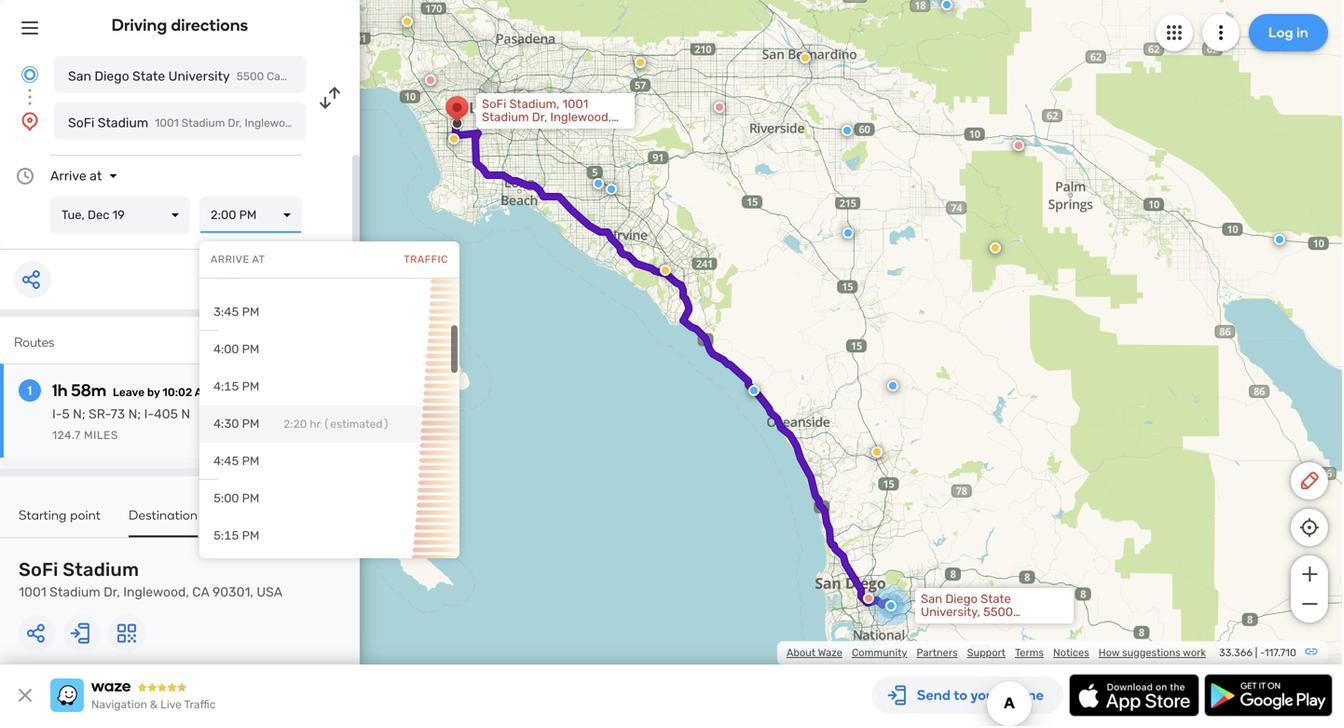 Task type: locate. For each thing, give the bounding box(es) containing it.
pm for 5:00 pm
[[242, 491, 259, 506]]

sr-
[[89, 406, 111, 422]]

i-5 n; sr-73 n; i-405 n 124.7 miles
[[52, 406, 190, 442]]

destination button
[[129, 507, 198, 537]]

0 horizontal spatial at
[[90, 168, 102, 184]]

pm right 4:30
[[242, 417, 259, 431]]

pm
[[239, 208, 257, 222], [242, 268, 259, 282], [242, 305, 259, 319], [242, 342, 259, 357], [242, 379, 259, 394], [242, 417, 259, 431], [242, 454, 259, 468], [242, 491, 259, 506], [242, 528, 259, 543], [242, 566, 259, 580]]

i-
[[52, 406, 62, 422], [144, 406, 154, 422]]

pm for 4:00 pm
[[242, 342, 259, 357]]

pm right 5:30
[[242, 566, 259, 580]]

5:00 pm option
[[199, 480, 459, 517]]

4:00
[[213, 342, 239, 357]]

navigation & live traffic
[[91, 698, 216, 711]]

stadium
[[482, 110, 529, 124], [98, 115, 148, 130], [181, 117, 225, 130], [63, 559, 139, 581], [50, 584, 100, 600]]

i- down by at the bottom left of the page
[[144, 406, 154, 422]]

1 horizontal spatial traffic
[[404, 253, 448, 266]]

405
[[154, 406, 178, 422]]

1h
[[52, 380, 68, 400]]

hazard image
[[402, 16, 413, 27], [635, 57, 646, 68], [871, 446, 883, 458]]

90301,
[[321, 117, 356, 130], [501, 123, 539, 137], [212, 584, 253, 600]]

arrive up tue,
[[50, 168, 86, 184]]

2 horizontal spatial sofi
[[482, 97, 506, 111]]

road closed image
[[518, 90, 529, 102], [714, 102, 725, 113], [1013, 140, 1024, 151]]

2 vertical spatial 1001
[[19, 584, 46, 600]]

117.710
[[1265, 646, 1296, 659]]

sofi down starting point button
[[19, 559, 58, 581]]

2 i- from the left
[[144, 406, 154, 422]]

4:00 pm
[[213, 342, 259, 357]]

3:30
[[213, 268, 239, 282]]

2:20
[[283, 418, 307, 431]]

n; right 5
[[73, 406, 85, 422]]

0 horizontal spatial ca
[[192, 584, 209, 600]]

0 vertical spatial 1001
[[562, 97, 588, 111]]

1 vertical spatial police image
[[593, 178, 604, 189]]

leave
[[113, 386, 145, 399]]

ca inside sofi stadium, 1001 stadium dr, inglewood, ca 90301, usa
[[482, 123, 498, 137]]

arrive up 3:30
[[211, 253, 249, 266]]

1 horizontal spatial 90301,
[[321, 117, 356, 130]]

sofi
[[482, 97, 506, 111], [68, 115, 94, 130], [19, 559, 58, 581]]

arrive
[[50, 168, 86, 184], [211, 253, 249, 266]]

sofi stadium, 1001 stadium dr, inglewood, ca 90301, usa
[[482, 97, 611, 137]]

traffic
[[404, 253, 448, 266], [184, 698, 216, 711]]

0 vertical spatial arrive
[[50, 168, 86, 184]]

58m
[[71, 380, 106, 400]]

tue, dec 19 list box
[[50, 197, 190, 234]]

0 vertical spatial road closed image
[[425, 75, 436, 86]]

hazard image
[[800, 52, 811, 63], [448, 133, 460, 144], [990, 242, 1001, 254], [660, 265, 671, 276]]

5
[[62, 406, 70, 422]]

0 horizontal spatial inglewood,
[[123, 584, 189, 600]]

0 horizontal spatial road closed image
[[518, 90, 529, 102]]

n;
[[73, 406, 85, 422], [128, 406, 141, 422]]

at up tue, dec 19
[[90, 168, 102, 184]]

at
[[90, 168, 102, 184], [252, 253, 265, 266]]

i- up 124.7
[[52, 406, 62, 422]]

1001 down san diego state university
[[155, 117, 179, 130]]

1 n; from the left
[[73, 406, 85, 422]]

1 vertical spatial sofi stadium 1001 stadium dr, inglewood, ca 90301, usa
[[19, 559, 283, 600]]

san
[[68, 69, 91, 84]]

3:45 pm
[[213, 305, 259, 319]]

inglewood,
[[550, 110, 611, 124], [245, 117, 301, 130], [123, 584, 189, 600]]

support
[[967, 646, 1006, 659]]

2 vertical spatial police image
[[887, 380, 899, 391]]

0 horizontal spatial police image
[[593, 178, 604, 189]]

how
[[1099, 646, 1120, 659]]

0 horizontal spatial n;
[[73, 406, 85, 422]]

destination
[[129, 507, 198, 523]]

1001 inside sofi stadium, 1001 stadium dr, inglewood, ca 90301, usa
[[562, 97, 588, 111]]

0 vertical spatial police image
[[941, 0, 953, 10]]

police image
[[842, 125, 853, 136], [606, 184, 617, 195], [843, 227, 854, 239], [1274, 234, 1285, 245], [748, 385, 760, 396]]

n; right the 73
[[128, 406, 141, 422]]

0 vertical spatial hazard image
[[402, 16, 413, 27]]

zoom in image
[[1298, 563, 1321, 585]]

state
[[132, 69, 165, 84]]

0 horizontal spatial traffic
[[184, 698, 216, 711]]

diego
[[94, 69, 129, 84]]

0 horizontal spatial 1001
[[19, 584, 46, 600]]

pm right 3:30
[[242, 268, 259, 282]]

pm right 2:00
[[239, 208, 257, 222]]

1 vertical spatial traffic
[[184, 698, 216, 711]]

pm for 4:15 pm
[[242, 379, 259, 394]]

2 vertical spatial hazard image
[[871, 446, 883, 458]]

1 horizontal spatial ca
[[304, 117, 318, 130]]

ca
[[304, 117, 318, 130], [482, 123, 498, 137], [192, 584, 209, 600]]

work
[[1183, 646, 1206, 659]]

1 horizontal spatial i-
[[144, 406, 154, 422]]

0 horizontal spatial hazard image
[[402, 16, 413, 27]]

driving
[[111, 15, 167, 35]]

1001 down starting point button
[[19, 584, 46, 600]]

1 horizontal spatial hazard image
[[635, 57, 646, 68]]

police image
[[941, 0, 953, 10], [593, 178, 604, 189], [887, 380, 899, 391]]

2 horizontal spatial inglewood,
[[550, 110, 611, 124]]

2 horizontal spatial usa
[[542, 123, 566, 137]]

partners
[[917, 646, 958, 659]]

1 vertical spatial sofi
[[68, 115, 94, 130]]

3:30 pm option
[[199, 256, 459, 294]]

2 horizontal spatial 1001
[[562, 97, 588, 111]]

location image
[[19, 110, 41, 132]]

0 horizontal spatial arrive
[[50, 168, 86, 184]]

0 horizontal spatial i-
[[52, 406, 62, 422]]

notices
[[1053, 646, 1089, 659]]

navigation
[[91, 698, 147, 711]]

3:45
[[213, 305, 239, 319]]

1001
[[562, 97, 588, 111], [155, 117, 179, 130], [19, 584, 46, 600]]

dr,
[[532, 110, 547, 124], [228, 117, 242, 130], [104, 584, 120, 600]]

dec
[[88, 208, 109, 222]]

1 horizontal spatial n;
[[128, 406, 141, 422]]

5:30 pm option
[[199, 555, 459, 592]]

by
[[147, 386, 160, 399]]

1 horizontal spatial road closed image
[[863, 593, 874, 604]]

2 horizontal spatial dr,
[[532, 110, 547, 124]]

0 horizontal spatial sofi
[[19, 559, 58, 581]]

1 vertical spatial arrive at
[[211, 253, 265, 266]]

-
[[1260, 646, 1265, 659]]

1001 right stadium,
[[562, 97, 588, 111]]

pm right 4:00
[[242, 342, 259, 357]]

terms link
[[1015, 646, 1044, 659]]

pm inside 'list box'
[[239, 208, 257, 222]]

4:30
[[213, 417, 239, 431]]

pm right 5:15 on the bottom of the page
[[242, 528, 259, 543]]

zoom out image
[[1298, 593, 1321, 615]]

notices link
[[1053, 646, 1089, 659]]

1 vertical spatial hazard image
[[635, 57, 646, 68]]

sofi down san
[[68, 115, 94, 130]]

4:30 pm option
[[199, 405, 459, 443]]

arrive at up tue,
[[50, 168, 102, 184]]

pencil image
[[1298, 470, 1321, 492]]

at up 3:30 pm
[[252, 253, 265, 266]]

0 horizontal spatial usa
[[257, 584, 283, 600]]

pm right '3:45'
[[242, 305, 259, 319]]

0 vertical spatial sofi
[[482, 97, 506, 111]]

about
[[787, 646, 816, 659]]

about waze link
[[787, 646, 843, 659]]

1 vertical spatial arrive
[[211, 253, 249, 266]]

sofi stadium 1001 stadium dr, inglewood, ca 90301, usa down destination button
[[19, 559, 283, 600]]

starting point button
[[19, 507, 101, 535]]

usa inside sofi stadium, 1001 stadium dr, inglewood, ca 90301, usa
[[542, 123, 566, 137]]

pm right 5:00 on the bottom of page
[[242, 491, 259, 506]]

2 horizontal spatial ca
[[482, 123, 498, 137]]

sofi stadium 1001 stadium dr, inglewood, ca 90301, usa
[[68, 115, 381, 130], [19, 559, 283, 600]]

4:00 pm option
[[199, 331, 459, 368]]

1 horizontal spatial usa
[[359, 117, 381, 130]]

pm right the 4:15
[[242, 379, 259, 394]]

suggestions
[[1122, 646, 1181, 659]]

0 vertical spatial at
[[90, 168, 102, 184]]

0 vertical spatial arrive at
[[50, 168, 102, 184]]

stadium inside sofi stadium, 1001 stadium dr, inglewood, ca 90301, usa
[[482, 110, 529, 124]]

pm right 4:45
[[242, 454, 259, 468]]

arrive at
[[50, 168, 102, 184], [211, 253, 265, 266]]

miles
[[84, 429, 118, 442]]

sofi stadium 1001 stadium dr, inglewood, ca 90301, usa down the university on the left top of the page
[[68, 115, 381, 130]]

19
[[112, 208, 125, 222]]

sofi left stadium,
[[482, 97, 506, 111]]

directions
[[171, 15, 248, 35]]

1 horizontal spatial arrive
[[211, 253, 249, 266]]

1 i- from the left
[[52, 406, 62, 422]]

1 vertical spatial 1001
[[155, 117, 179, 130]]

1 vertical spatial at
[[252, 253, 265, 266]]

road closed image
[[425, 75, 436, 86], [863, 593, 874, 604]]

arrive at up 3:30 pm
[[211, 253, 265, 266]]

support link
[[967, 646, 1006, 659]]

33.366
[[1219, 646, 1253, 659]]

pm for 4:45 pm
[[242, 454, 259, 468]]

usa
[[359, 117, 381, 130], [542, 123, 566, 137], [257, 584, 283, 600]]

about waze community partners support terms notices how suggestions work
[[787, 646, 1206, 659]]

2 horizontal spatial 90301,
[[501, 123, 539, 137]]

1 horizontal spatial sofi
[[68, 115, 94, 130]]



Task type: describe. For each thing, give the bounding box(es) containing it.
link image
[[1304, 644, 1319, 659]]

10:02
[[162, 386, 192, 399]]

x image
[[14, 684, 36, 706]]

university
[[168, 69, 230, 84]]

4:30 pm
[[213, 417, 259, 431]]

0 horizontal spatial arrive at
[[50, 168, 102, 184]]

4:15 pm
[[213, 379, 259, 394]]

5:15 pm option
[[199, 517, 459, 555]]

5:00
[[213, 491, 239, 506]]

community link
[[852, 646, 907, 659]]

4:45 pm
[[213, 454, 259, 468]]

|
[[1255, 646, 1258, 659]]

0 vertical spatial traffic
[[404, 253, 448, 266]]

33.366 | -117.710
[[1219, 646, 1296, 659]]

(estimated)
[[323, 418, 390, 431]]

5:15
[[213, 528, 239, 543]]

dr, inside sofi stadium, 1001 stadium dr, inglewood, ca 90301, usa
[[532, 110, 547, 124]]

1 horizontal spatial road closed image
[[714, 102, 725, 113]]

am
[[195, 386, 211, 399]]

2:00 pm
[[211, 208, 257, 222]]

4:45 pm option
[[199, 443, 459, 480]]

90301, inside sofi stadium, 1001 stadium dr, inglewood, ca 90301, usa
[[501, 123, 539, 137]]

inglewood, inside sofi stadium, 1001 stadium dr, inglewood, ca 90301, usa
[[550, 110, 611, 124]]

sofi inside sofi stadium, 1001 stadium dr, inglewood, ca 90301, usa
[[482, 97, 506, 111]]

tue, dec 19
[[62, 208, 125, 222]]

starting
[[19, 507, 67, 523]]

3:30 pm
[[213, 268, 259, 282]]

1 horizontal spatial arrive at
[[211, 253, 265, 266]]

2 vertical spatial sofi
[[19, 559, 58, 581]]

4:45
[[213, 454, 239, 468]]

124.7
[[52, 429, 81, 442]]

partners link
[[917, 646, 958, 659]]

pm for 5:15 pm
[[242, 528, 259, 543]]

4:15
[[213, 379, 239, 394]]

1
[[28, 383, 32, 398]]

1 horizontal spatial police image
[[887, 380, 899, 391]]

2 horizontal spatial police image
[[941, 0, 953, 10]]

pm for 4:30 pm
[[242, 417, 259, 431]]

point
[[70, 507, 101, 523]]

pm for 3:30 pm
[[242, 268, 259, 282]]

stadium,
[[509, 97, 560, 111]]

community
[[852, 646, 907, 659]]

0 horizontal spatial road closed image
[[425, 75, 436, 86]]

&
[[150, 698, 158, 711]]

2 horizontal spatial hazard image
[[871, 446, 883, 458]]

current location image
[[19, 63, 41, 86]]

1 vertical spatial road closed image
[[863, 593, 874, 604]]

2:00
[[211, 208, 236, 222]]

5:00 pm
[[213, 491, 259, 506]]

2 horizontal spatial road closed image
[[1013, 140, 1024, 151]]

terms
[[1015, 646, 1044, 659]]

tue,
[[62, 208, 85, 222]]

live
[[160, 698, 182, 711]]

hr
[[310, 418, 321, 431]]

routes
[[14, 334, 54, 350]]

5:15 pm
[[213, 528, 259, 543]]

2:00 pm list box
[[199, 197, 302, 234]]

1 horizontal spatial inglewood,
[[245, 117, 301, 130]]

driving directions
[[111, 15, 248, 35]]

0 horizontal spatial dr,
[[104, 584, 120, 600]]

pm for 2:00 pm
[[239, 208, 257, 222]]

5:30 pm
[[213, 566, 259, 580]]

3:45 pm option
[[199, 294, 459, 331]]

pm for 5:30 pm
[[242, 566, 259, 580]]

waze
[[818, 646, 843, 659]]

starting point
[[19, 507, 101, 523]]

73
[[111, 406, 125, 422]]

4:15 pm option
[[199, 368, 459, 405]]

how suggestions work link
[[1099, 646, 1206, 659]]

1 horizontal spatial 1001
[[155, 117, 179, 130]]

san diego state university button
[[54, 56, 306, 93]]

2:20 hr (estimated)
[[283, 418, 390, 431]]

2 n; from the left
[[128, 406, 141, 422]]

1 horizontal spatial at
[[252, 253, 265, 266]]

1 horizontal spatial dr,
[[228, 117, 242, 130]]

0 vertical spatial sofi stadium 1001 stadium dr, inglewood, ca 90301, usa
[[68, 115, 381, 130]]

san diego state university
[[68, 69, 230, 84]]

1h 58m leave by 10:02 am
[[52, 380, 211, 400]]

n
[[181, 406, 190, 422]]

0 horizontal spatial 90301,
[[212, 584, 253, 600]]

clock image
[[14, 165, 36, 187]]

pm for 3:45 pm
[[242, 305, 259, 319]]

5:30
[[213, 566, 239, 580]]



Task type: vqa. For each thing, say whether or not it's contained in the screenshot.
middle SoFi
yes



